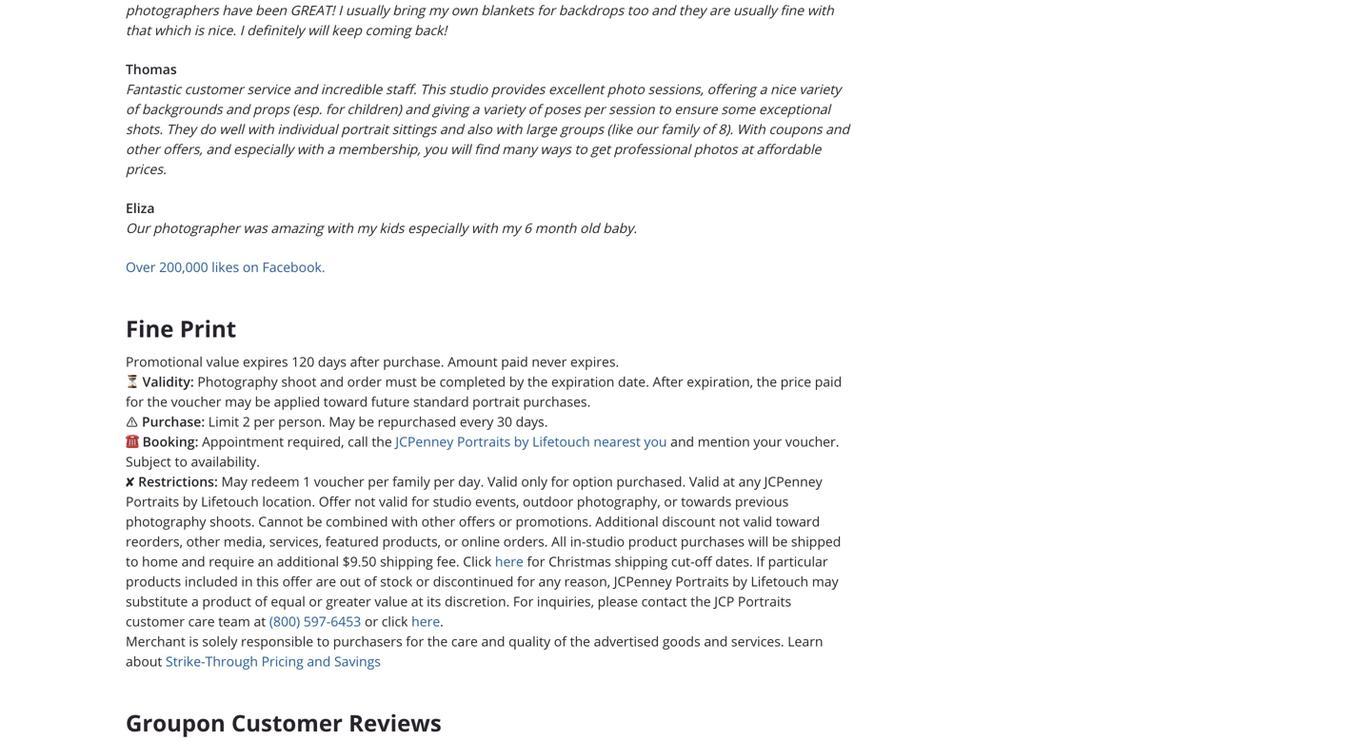 Task type: locate. For each thing, give the bounding box(es) containing it.
a down the 'individual'
[[327, 140, 334, 158]]

media,
[[224, 533, 266, 551]]

0 horizontal spatial will
[[450, 140, 471, 158]]

value inside for christmas shipping cut-off dates. if particular products included in this offer are out of stock or discontinued for any reason, jcpenney portraits by lifetouch may substitute a product of equal or greater value at its discretion. for inquiries, please contact the jcp portraits customer care team at
[[375, 593, 408, 611]]

2 horizontal spatial lifetouch
[[751, 573, 808, 591]]

lifetouch up shoots.
[[201, 493, 259, 511]]

0 vertical spatial here
[[495, 553, 524, 571]]

may inside photography shoot and order must be completed by the expiration date. after expiration, the price paid for the voucher may be applied toward future standard portrait purchases. ⚠️ purchase: limit 2 per person. may be repurchased every 30 days. ☎️ booking: appointment required, call the jcpenney portraits by lifetouch nearest you
[[329, 413, 355, 431]]

especially inside the thomas fantastic customer service and incredible staff. this studio provides excellent photo sessions, offering a nice variety of backgrounds and props (esp. for children) and giving a variety of poses per session to ensure some exceptional shots. they do well with individual portrait sittings and also with large groups (like our family of 8). with coupons and other offers, and especially with a membership, you will find many ways to get professional photos at affordable prices.
[[233, 140, 293, 158]]

portraits up photography at the left bottom
[[126, 493, 179, 511]]

any up 'inquiries,'
[[538, 573, 561, 591]]

1 shipping from the left
[[380, 553, 433, 571]]

1 vertical spatial portrait
[[472, 393, 520, 411]]

christmas
[[548, 553, 611, 571]]

and up well on the top left of page
[[226, 100, 250, 118]]

paid left never
[[501, 353, 528, 371]]

0 horizontal spatial product
[[202, 593, 251, 611]]

for down incredible
[[326, 100, 344, 118]]

other up the products, on the left bottom of page
[[421, 513, 455, 531]]

jcpenney inside may redeem 1 voucher per family per day. valid only for option purchased. valid at any jcpenney portraits by lifetouch location. offer not valid for studio events, outdoor photography, or towards previous photography shoots. cannot be combined with other offers or promotions. additional discount not valid toward reorders, other media, services, featured products, or online orders. all in-studio product purchases will be shipped to home and require an additional $9.50 shipping fee. click
[[764, 473, 822, 491]]

1 vertical spatial may
[[221, 473, 248, 491]]

0 vertical spatial care
[[188, 613, 215, 631]]

with down props
[[247, 120, 274, 138]]

professional
[[614, 140, 690, 158]]

my left kids
[[357, 219, 376, 237]]

only
[[521, 473, 547, 491]]

discontinued
[[433, 573, 514, 591]]

repurchased
[[378, 413, 456, 431]]

offering
[[707, 80, 756, 98]]

amazing
[[271, 219, 323, 237]]

shipping inside may redeem 1 voucher per family per day. valid only for option purchased. valid at any jcpenney portraits by lifetouch location. offer not valid for studio events, outdoor photography, or towards previous photography shoots. cannot be combined with other offers or promotions. additional discount not valid toward reorders, other media, services, featured products, or online orders. all in-studio product purchases will be shipped to home and require an additional $9.50 shipping fee. click
[[380, 553, 433, 571]]

the down .
[[427, 633, 448, 651]]

0 horizontal spatial here link
[[411, 613, 440, 631]]

0 vertical spatial especially
[[233, 140, 293, 158]]

6
[[524, 219, 531, 237]]

advertised
[[594, 633, 659, 651]]

1 vertical spatial other
[[421, 513, 455, 531]]

1 horizontal spatial may
[[812, 573, 838, 591]]

0 horizontal spatial shipping
[[380, 553, 433, 571]]

family inside may redeem 1 voucher per family per day. valid only for option purchased. valid at any jcpenney portraits by lifetouch location. offer not valid for studio events, outdoor photography, or towards previous photography shoots. cannot be combined with other offers or promotions. additional discount not valid toward reorders, other media, services, featured products, or online orders. all in-studio product purchases will be shipped to home and require an additional $9.50 shipping fee. click
[[392, 473, 430, 491]]

days.
[[516, 413, 548, 431]]

merchant is solely responsible to purchasers for the care and quality of the advertised goods and services.
[[126, 633, 784, 651]]

1 horizontal spatial will
[[748, 533, 769, 551]]

0 horizontal spatial lifetouch
[[201, 493, 259, 511]]

2 vertical spatial jcpenney
[[614, 573, 672, 591]]

studio down day.
[[433, 493, 472, 511]]

0 horizontal spatial voucher
[[171, 393, 221, 411]]

additional
[[277, 553, 339, 571]]

expires.
[[570, 353, 619, 371]]

previous
[[735, 493, 789, 511]]

and right "goods"
[[704, 633, 728, 651]]

0 vertical spatial jcpenney
[[395, 433, 454, 451]]

2 shipping from the left
[[615, 553, 668, 571]]

0 horizontal spatial my
[[357, 219, 376, 237]]

for down click
[[406, 633, 424, 651]]

was
[[243, 219, 267, 237]]

other down shots.
[[126, 140, 160, 158]]

1 vertical spatial studio
[[433, 493, 472, 511]]

paid right price
[[815, 373, 842, 391]]

be up particular
[[772, 533, 788, 551]]

studio down additional
[[586, 533, 625, 551]]

and
[[294, 80, 317, 98], [226, 100, 250, 118], [405, 100, 429, 118], [440, 120, 463, 138], [826, 120, 849, 138], [206, 140, 230, 158], [320, 373, 344, 391], [670, 433, 694, 451], [181, 553, 205, 571], [481, 633, 505, 651], [704, 633, 728, 651], [307, 653, 331, 671]]

0 horizontal spatial portrait
[[341, 120, 388, 138]]

online
[[461, 533, 500, 551]]

0 vertical spatial toward
[[324, 393, 368, 411]]

photography
[[197, 373, 278, 391]]

voucher inside photography shoot and order must be completed by the expiration date. after expiration, the price paid for the voucher may be applied toward future standard portrait purchases. ⚠️ purchase: limit 2 per person. may be repurchased every 30 days. ☎️ booking: appointment required, call the jcpenney portraits by lifetouch nearest you
[[171, 393, 221, 411]]

0 horizontal spatial especially
[[233, 140, 293, 158]]

you down the sittings
[[424, 140, 447, 158]]

0 vertical spatial studio
[[449, 80, 488, 98]]

valid up towards
[[689, 473, 719, 491]]

0 vertical spatial family
[[661, 120, 699, 138]]

at up towards
[[723, 473, 735, 491]]

0 vertical spatial other
[[126, 140, 160, 158]]

photography,
[[577, 493, 661, 511]]

0 horizontal spatial paid
[[501, 353, 528, 371]]

1 horizontal spatial paid
[[815, 373, 842, 391]]

(800) 597-6453 link
[[269, 613, 361, 631]]

studio inside the thomas fantastic customer service and incredible staff. this studio provides excellent photo sessions, offering a nice variety of backgrounds and props (esp. for children) and giving a variety of poses per session to ensure some exceptional shots. they do well with individual portrait sittings and also with large groups (like our family of 8). with coupons and other offers, and especially with a membership, you will find many ways to get professional photos at affordable prices.
[[449, 80, 488, 98]]

coupons
[[769, 120, 822, 138]]

toward up shipped
[[776, 513, 820, 531]]

a
[[759, 80, 767, 98], [472, 100, 479, 118], [327, 140, 334, 158], [191, 593, 199, 611]]

studio up giving
[[449, 80, 488, 98]]

provides
[[491, 80, 545, 98]]

1 vertical spatial will
[[748, 533, 769, 551]]

photos
[[694, 140, 737, 158]]

1 horizontal spatial valid
[[689, 473, 719, 491]]

0 horizontal spatial family
[[392, 473, 430, 491]]

2 horizontal spatial other
[[421, 513, 455, 531]]

0 vertical spatial voucher
[[171, 393, 221, 411]]

portraits inside may redeem 1 voucher per family per day. valid only for option purchased. valid at any jcpenney portraits by lifetouch location. offer not valid for studio events, outdoor photography, or towards previous photography shoots. cannot be combined with other offers or promotions. additional discount not valid toward reorders, other media, services, featured products, or online orders. all in-studio product purchases will be shipped to home and require an additional $9.50 shipping fee. click
[[126, 493, 179, 511]]

☎️
[[126, 433, 139, 451]]

0 horizontal spatial valid
[[487, 473, 518, 491]]

0 horizontal spatial any
[[538, 573, 561, 591]]

1 vertical spatial variety
[[483, 100, 525, 118]]

1 vertical spatial product
[[202, 593, 251, 611]]

especially down well on the top left of page
[[233, 140, 293, 158]]

0 horizontal spatial care
[[188, 613, 215, 631]]

product up team
[[202, 593, 251, 611]]

0 vertical spatial any
[[738, 473, 761, 491]]

to up restrictions:
[[175, 453, 187, 471]]

backgrounds
[[142, 100, 222, 118]]

portrait up 30
[[472, 393, 520, 411]]

you inside photography shoot and order must be completed by the expiration date. after expiration, the price paid for the voucher may be applied toward future standard portrait purchases. ⚠️ purchase: limit 2 per person. may be repurchased every 30 days. ☎️ booking: appointment required, call the jcpenney portraits by lifetouch nearest you
[[644, 433, 667, 451]]

2 vertical spatial lifetouch
[[751, 573, 808, 591]]

of right out
[[364, 573, 377, 591]]

for inside the thomas fantastic customer service and incredible staff. this studio provides excellent photo sessions, offering a nice variety of backgrounds and props (esp. for children) and giving a variety of poses per session to ensure some exceptional shots. they do well with individual portrait sittings and also with large groups (like our family of 8). with coupons and other offers, and especially with a membership, you will find many ways to get professional photos at affordable prices.
[[326, 100, 344, 118]]

offers,
[[163, 140, 203, 158]]

(like
[[607, 120, 632, 138]]

after
[[653, 373, 683, 391]]

0 vertical spatial lifetouch
[[532, 433, 590, 451]]

product down additional
[[628, 533, 677, 551]]

0 horizontal spatial variety
[[483, 100, 525, 118]]

1 horizontal spatial here link
[[495, 553, 524, 571]]

1 horizontal spatial toward
[[776, 513, 820, 531]]

and left mention
[[670, 433, 694, 451]]

lifetouch inside photography shoot and order must be completed by the expiration date. after expiration, the price paid for the voucher may be applied toward future standard portrait purchases. ⚠️ purchase: limit 2 per person. may be repurchased every 30 days. ☎️ booking: appointment required, call the jcpenney portraits by lifetouch nearest you
[[532, 433, 590, 451]]

8).
[[718, 120, 733, 138]]

0 vertical spatial customer
[[185, 80, 243, 98]]

cannot
[[258, 513, 303, 531]]

by down dates.
[[732, 573, 747, 591]]

not up combined
[[355, 493, 375, 511]]

with inside may redeem 1 voucher per family per day. valid only for option purchased. valid at any jcpenney portraits by lifetouch location. offer not valid for studio events, outdoor photography, or towards previous photography shoots. cannot be combined with other offers or promotions. additional discount not valid toward reorders, other media, services, featured products, or online orders. all in-studio product purchases will be shipped to home and require an additional $9.50 shipping fee. click
[[391, 513, 418, 531]]

not
[[355, 493, 375, 511], [719, 513, 740, 531]]

quality
[[509, 633, 550, 651]]

0 horizontal spatial you
[[424, 140, 447, 158]]

toward
[[324, 393, 368, 411], [776, 513, 820, 531]]

with
[[737, 120, 765, 138]]

0 vertical spatial valid
[[379, 493, 408, 511]]

1 vertical spatial jcpenney
[[764, 473, 822, 491]]

customer
[[185, 80, 243, 98], [126, 613, 185, 631]]

photographer
[[153, 219, 240, 237]]

1 horizontal spatial value
[[375, 593, 408, 611]]

1 vertical spatial here
[[411, 613, 440, 631]]

option
[[572, 473, 613, 491]]

1 horizontal spatial you
[[644, 433, 667, 451]]

1 horizontal spatial my
[[501, 219, 520, 237]]

may
[[225, 393, 251, 411], [812, 573, 838, 591]]

especially inside eliza our photographer was amazing with my kids especially with my 6 month old baby.
[[408, 219, 468, 237]]

will
[[450, 140, 471, 158], [748, 533, 769, 551]]

per right 2
[[254, 413, 275, 431]]

they
[[166, 120, 196, 138]]

my left 6
[[501, 219, 520, 237]]

here down its
[[411, 613, 440, 631]]

get
[[591, 140, 610, 158]]

1 horizontal spatial any
[[738, 473, 761, 491]]

0 horizontal spatial may
[[221, 473, 248, 491]]

0 vertical spatial variety
[[799, 80, 841, 98]]

1 horizontal spatial may
[[329, 413, 355, 431]]

1 vertical spatial paid
[[815, 373, 842, 391]]

of down "this"
[[255, 593, 267, 611]]

discount
[[662, 513, 715, 531]]

or up (800) 597-6453 link
[[309, 593, 322, 611]]

shipping left cut-
[[615, 553, 668, 571]]

1 vertical spatial value
[[375, 593, 408, 611]]

2 horizontal spatial jcpenney
[[764, 473, 822, 491]]

1 vertical spatial care
[[451, 633, 478, 651]]

here down orders.
[[495, 553, 524, 571]]

and up included
[[181, 553, 205, 571]]

with up the products, on the left bottom of page
[[391, 513, 418, 531]]

out
[[340, 573, 361, 591]]

are
[[316, 573, 336, 591]]

products
[[126, 573, 181, 591]]

0 vertical spatial paid
[[501, 353, 528, 371]]

redeem
[[251, 473, 299, 491]]

1 horizontal spatial voucher
[[314, 473, 364, 491]]

by inside for christmas shipping cut-off dates. if particular products included in this offer are out of stock or discontinued for any reason, jcpenney portraits by lifetouch may substitute a product of equal or greater value at its discretion. for inquiries, please contact the jcp portraits customer care team at
[[732, 573, 747, 591]]

print
[[180, 313, 236, 345]]

any inside may redeem 1 voucher per family per day. valid only for option purchased. valid at any jcpenney portraits by lifetouch location. offer not valid for studio events, outdoor photography, or towards previous photography shoots. cannot be combined with other offers or promotions. additional discount not valid toward reorders, other media, services, featured products, or online orders. all in-studio product purchases will be shipped to home and require an additional $9.50 shipping fee. click
[[738, 473, 761, 491]]

valid up combined
[[379, 493, 408, 511]]

jcpenney up 'previous' on the bottom of page
[[764, 473, 822, 491]]

never
[[532, 353, 567, 371]]

pricing
[[261, 653, 303, 671]]

props
[[253, 100, 289, 118]]

variety
[[799, 80, 841, 98], [483, 100, 525, 118]]

team
[[218, 613, 250, 631]]

savings
[[334, 653, 381, 671]]

toward down order
[[324, 393, 368, 411]]

any inside for christmas shipping cut-off dates. if particular products included in this offer are out of stock or discontinued for any reason, jcpenney portraits by lifetouch may substitute a product of equal or greater value at its discretion. for inquiries, please contact the jcp portraits customer care team at
[[538, 573, 561, 591]]

other up require
[[186, 533, 220, 551]]

0 vertical spatial here link
[[495, 553, 524, 571]]

limit
[[208, 413, 239, 431]]

(800) 597-6453 or click here .
[[269, 613, 444, 631]]

featured
[[325, 533, 379, 551]]

0 vertical spatial may
[[329, 413, 355, 431]]

0 vertical spatial product
[[628, 533, 677, 551]]

and mention your voucher. subject to availability. ✘ restrictions:
[[126, 433, 839, 491]]

the
[[527, 373, 548, 391], [757, 373, 777, 391], [147, 393, 168, 411], [372, 433, 392, 451], [691, 593, 711, 611], [427, 633, 448, 651], [570, 633, 590, 651]]

variety down provides
[[483, 100, 525, 118]]

individual
[[277, 120, 338, 138]]

2
[[243, 413, 250, 431]]

0 vertical spatial not
[[355, 493, 375, 511]]

by inside may redeem 1 voucher per family per day. valid only for option purchased. valid at any jcpenney portraits by lifetouch location. offer not valid for studio events, outdoor photography, or towards previous photography shoots. cannot be combined with other offers or promotions. additional discount not valid toward reorders, other media, services, featured products, or online orders. all in-studio product purchases will be shipped to home and require an additional $9.50 shipping fee. click
[[183, 493, 198, 511]]

especially right kids
[[408, 219, 468, 237]]

discretion.
[[445, 593, 510, 611]]

0 vertical spatial may
[[225, 393, 251, 411]]

membership,
[[338, 140, 421, 158]]

will left find
[[450, 140, 471, 158]]

care down discretion.
[[451, 633, 478, 651]]

expiration
[[551, 373, 614, 391]]

of
[[126, 100, 138, 118], [528, 100, 541, 118], [702, 120, 715, 138], [364, 573, 377, 591], [255, 593, 267, 611], [554, 633, 567, 651]]

1 valid from the left
[[487, 473, 518, 491]]

of up shots.
[[126, 100, 138, 118]]

valid down 'previous' on the bottom of page
[[743, 513, 772, 531]]

thomas
[[126, 60, 177, 78]]

1 horizontal spatial portrait
[[472, 393, 520, 411]]

promotional
[[126, 353, 203, 371]]

1 horizontal spatial product
[[628, 533, 677, 551]]

1 vertical spatial valid
[[743, 513, 772, 531]]

completed
[[439, 373, 506, 391]]

may down photography
[[225, 393, 251, 411]]

1 horizontal spatial especially
[[408, 219, 468, 237]]

per inside photography shoot and order must be completed by the expiration date. after expiration, the price paid for the voucher may be applied toward future standard portrait purchases. ⚠️ purchase: limit 2 per person. may be repurchased every 30 days. ☎️ booking: appointment required, call the jcpenney portraits by lifetouch nearest you
[[254, 413, 275, 431]]

photo
[[607, 80, 644, 98]]

0 horizontal spatial here
[[411, 613, 440, 631]]

may down particular
[[812, 573, 838, 591]]

(esp.
[[293, 100, 322, 118]]

0 vertical spatial portrait
[[341, 120, 388, 138]]

0 horizontal spatial may
[[225, 393, 251, 411]]

voucher up purchase:
[[171, 393, 221, 411]]

here link
[[495, 553, 524, 571], [411, 613, 440, 631]]

the left jcp
[[691, 593, 711, 611]]

to down 597-
[[317, 633, 330, 651]]

eliza our photographer was amazing with my kids especially with my 6 month old baby.
[[126, 199, 637, 237]]

a inside for christmas shipping cut-off dates. if particular products included in this offer are out of stock or discontinued for any reason, jcpenney portraits by lifetouch may substitute a product of equal or greater value at its discretion. for inquiries, please contact the jcp portraits customer care team at
[[191, 593, 199, 611]]

1 vertical spatial family
[[392, 473, 430, 491]]

1 horizontal spatial jcpenney
[[614, 573, 672, 591]]

1 horizontal spatial shipping
[[615, 553, 668, 571]]

may
[[329, 413, 355, 431], [221, 473, 248, 491]]

and inside and mention your voucher. subject to availability. ✘ restrictions:
[[670, 433, 694, 451]]

product inside may redeem 1 voucher per family per day. valid only for option purchased. valid at any jcpenney portraits by lifetouch location. offer not valid for studio events, outdoor photography, or towards previous photography shoots. cannot be combined with other offers or promotions. additional discount not valid toward reorders, other media, services, featured products, or online orders. all in-studio product purchases will be shipped to home and require an additional $9.50 shipping fee. click
[[628, 533, 677, 551]]

you right "nearest"
[[644, 433, 667, 451]]

voucher up offer
[[314, 473, 364, 491]]

1 horizontal spatial family
[[661, 120, 699, 138]]

will up if
[[748, 533, 769, 551]]

may up call on the bottom left
[[329, 413, 355, 431]]

large
[[526, 120, 557, 138]]

variety up exceptional
[[799, 80, 841, 98]]

lifetouch down particular
[[751, 573, 808, 591]]

not up purchases
[[719, 513, 740, 531]]

for up for
[[517, 573, 535, 591]]

to inside and mention your voucher. subject to availability. ✘ restrictions:
[[175, 453, 187, 471]]

1 horizontal spatial not
[[719, 513, 740, 531]]

0 horizontal spatial toward
[[324, 393, 368, 411]]

1 horizontal spatial other
[[186, 533, 220, 551]]

1 vertical spatial any
[[538, 573, 561, 591]]

or
[[664, 493, 677, 511], [499, 513, 512, 531], [444, 533, 458, 551], [416, 573, 430, 591], [309, 593, 322, 611], [365, 613, 378, 631]]

per up groups on the left top
[[584, 100, 605, 118]]

learn about
[[126, 633, 823, 671]]

family left day.
[[392, 473, 430, 491]]

1 vertical spatial you
[[644, 433, 667, 451]]

1 vertical spatial toward
[[776, 513, 820, 531]]

shipping inside for christmas shipping cut-off dates. if particular products included in this offer are out of stock or discontinued for any reason, jcpenney portraits by lifetouch may substitute a product of equal or greater value at its discretion. for inquiries, please contact the jcp portraits customer care team at
[[615, 553, 668, 571]]

1 vertical spatial customer
[[126, 613, 185, 631]]

any up 'previous' on the bottom of page
[[738, 473, 761, 491]]

outdoor
[[523, 493, 573, 511]]

portrait inside photography shoot and order must be completed by the expiration date. after expiration, the price paid for the voucher may be applied toward future standard portrait purchases. ⚠️ purchase: limit 2 per person. may be repurchased every 30 days. ☎️ booking: appointment required, call the jcpenney portraits by lifetouch nearest you
[[472, 393, 520, 411]]

1 horizontal spatial lifetouch
[[532, 433, 590, 451]]

shipping down the products, on the left bottom of page
[[380, 553, 433, 571]]

0 horizontal spatial jcpenney
[[395, 433, 454, 451]]

lifetouch inside may redeem 1 voucher per family per day. valid only for option purchased. valid at any jcpenney portraits by lifetouch location. offer not valid for studio events, outdoor photography, or towards previous photography shoots. cannot be combined with other offers or promotions. additional discount not valid toward reorders, other media, services, featured products, or online orders. all in-studio product purchases will be shipped to home and require an additional $9.50 shipping fee. click
[[201, 493, 259, 511]]

0 vertical spatial will
[[450, 140, 471, 158]]

portraits down every on the left bottom of the page
[[457, 433, 510, 451]]

thomas fantastic customer service and incredible staff. this studio provides excellent photo sessions, offering a nice variety of backgrounds and props (esp. for children) and giving a variety of poses per session to ensure some exceptional shots. they do well with individual portrait sittings and also with large groups (like our family of 8). with coupons and other offers, and especially with a membership, you will find many ways to get professional photos at affordable prices.
[[126, 60, 849, 178]]

0 vertical spatial you
[[424, 140, 447, 158]]

jcpenney up contact
[[614, 573, 672, 591]]

0 horizontal spatial other
[[126, 140, 160, 158]]

reviews
[[349, 708, 442, 739]]

care up is
[[188, 613, 215, 631]]

care
[[188, 613, 215, 631], [451, 633, 478, 651]]

giving
[[432, 100, 468, 118]]

please
[[598, 593, 638, 611]]

and up (esp.
[[294, 80, 317, 98]]

with left 6
[[471, 219, 498, 237]]

and down days
[[320, 373, 344, 391]]

1 vertical spatial voucher
[[314, 473, 364, 491]]

may redeem 1 voucher per family per day. valid only for option purchased. valid at any jcpenney portraits by lifetouch location. offer not valid for studio events, outdoor photography, or towards previous photography shoots. cannot be combined with other offers or promotions. additional discount not valid toward reorders, other media, services, featured products, or online orders. all in-studio product purchases will be shipped to home and require an additional $9.50 shipping fee. click
[[126, 473, 841, 571]]



Task type: describe. For each thing, give the bounding box(es) containing it.
2 my from the left
[[501, 219, 520, 237]]

expiration,
[[687, 373, 753, 391]]

and up the sittings
[[405, 100, 429, 118]]

subject
[[126, 453, 171, 471]]

groups
[[560, 120, 604, 138]]

strike-through pricing and savings
[[166, 653, 381, 671]]

applied
[[274, 393, 320, 411]]

old
[[580, 219, 599, 237]]

.
[[440, 613, 444, 631]]

⚠️
[[126, 413, 138, 431]]

1 horizontal spatial variety
[[799, 80, 841, 98]]

towards
[[681, 493, 731, 511]]

by down days.
[[514, 433, 529, 451]]

portrait inside the thomas fantastic customer service and incredible staff. this studio provides excellent photo sessions, offering a nice variety of backgrounds and props (esp. for children) and giving a variety of poses per session to ensure some exceptional shots. they do well with individual portrait sittings and also with large groups (like our family of 8). with coupons and other offers, and especially with a membership, you will find many ways to get professional photos at affordable prices.
[[341, 120, 388, 138]]

paid inside photography shoot and order must be completed by the expiration date. after expiration, the price paid for the voucher may be applied toward future standard portrait purchases. ⚠️ purchase: limit 2 per person. may be repurchased every 30 days. ☎️ booking: appointment required, call the jcpenney portraits by lifetouch nearest you
[[815, 373, 842, 391]]

events,
[[475, 493, 519, 511]]

or up fee.
[[444, 533, 458, 551]]

to down sessions,
[[658, 100, 671, 118]]

1 horizontal spatial here
[[495, 553, 524, 571]]

staff.
[[386, 80, 417, 98]]

or down events,
[[499, 513, 512, 531]]

to inside may redeem 1 voucher per family per day. valid only for option purchased. valid at any jcpenney portraits by lifetouch location. offer not valid for studio events, outdoor photography, or towards previous photography shoots. cannot be combined with other offers or promotions. additional discount not valid toward reorders, other media, services, featured products, or online orders. all in-studio product purchases will be shipped to home and require an additional $9.50 shipping fee. click
[[126, 553, 138, 571]]

will inside may redeem 1 voucher per family per day. valid only for option purchased. valid at any jcpenney portraits by lifetouch location. offer not valid for studio events, outdoor photography, or towards previous photography shoots. cannot be combined with other offers or promotions. additional discount not valid toward reorders, other media, services, featured products, or online orders. all in-studio product purchases will be shipped to home and require an additional $9.50 shipping fee. click
[[748, 533, 769, 551]]

0 horizontal spatial valid
[[379, 493, 408, 511]]

your
[[754, 433, 782, 451]]

6453
[[331, 613, 361, 631]]

at inside the thomas fantastic customer service and incredible staff. this studio provides excellent photo sessions, offering a nice variety of backgrounds and props (esp. for children) and giving a variety of poses per session to ensure some exceptional shots. they do well with individual portrait sittings and also with large groups (like our family of 8). with coupons and other offers, and especially with a membership, you will find many ways to get professional photos at affordable prices.
[[741, 140, 753, 158]]

responsible
[[241, 633, 313, 651]]

home
[[142, 553, 178, 571]]

2 vertical spatial other
[[186, 533, 220, 551]]

per down call on the bottom left
[[368, 473, 389, 491]]

ways
[[540, 140, 571, 158]]

for inside photography shoot and order must be completed by the expiration date. after expiration, the price paid for the voucher may be applied toward future standard portrait purchases. ⚠️ purchase: limit 2 per person. may be repurchased every 30 days. ☎️ booking: appointment required, call the jcpenney portraits by lifetouch nearest you
[[126, 393, 144, 411]]

will inside the thomas fantastic customer service and incredible staff. this studio provides excellent photo sessions, offering a nice variety of backgrounds and props (esp. for children) and giving a variety of poses per session to ensure some exceptional shots. they do well with individual portrait sittings and also with large groups (like our family of 8). with coupons and other offers, and especially with a membership, you will find many ways to get professional photos at affordable prices.
[[450, 140, 471, 158]]

portraits down if
[[738, 593, 791, 611]]

a left nice
[[759, 80, 767, 98]]

and down giving
[[440, 120, 463, 138]]

a up also
[[472, 100, 479, 118]]

customer
[[231, 708, 343, 739]]

appointment
[[202, 433, 284, 451]]

portraits down off on the right bottom of the page
[[675, 573, 729, 591]]

may inside may redeem 1 voucher per family per day. valid only for option purchased. valid at any jcpenney portraits by lifetouch location. offer not valid for studio events, outdoor photography, or towards previous photography shoots. cannot be combined with other offers or promotions. additional discount not valid toward reorders, other media, services, featured products, or online orders. all in-studio product purchases will be shipped to home and require an additional $9.50 shipping fee. click
[[221, 473, 248, 491]]

customer inside for christmas shipping cut-off dates. if particular products included in this offer are out of stock or discontinued for any reason, jcpenney portraits by lifetouch may substitute a product of equal or greater value at its discretion. for inquiries, please contact the jcp portraits customer care team at
[[126, 613, 185, 631]]

require
[[209, 553, 254, 571]]

at inside may redeem 1 voucher per family per day. valid only for option purchased. valid at any jcpenney portraits by lifetouch location. offer not valid for studio events, outdoor photography, or towards previous photography shoots. cannot be combined with other offers or promotions. additional discount not valid toward reorders, other media, services, featured products, or online orders. all in-studio product purchases will be shipped to home and require an additional $9.50 shipping fee. click
[[723, 473, 735, 491]]

the down never
[[527, 373, 548, 391]]

with down the 'individual'
[[297, 140, 323, 158]]

and inside may redeem 1 voucher per family per day. valid only for option purchased. valid at any jcpenney portraits by lifetouch location. offer not valid for studio events, outdoor photography, or towards previous photography shoots. cannot be combined with other offers or promotions. additional discount not valid toward reorders, other media, services, featured products, or online orders. all in-studio product purchases will be shipped to home and require an additional $9.50 shipping fee. click
[[181, 553, 205, 571]]

family inside the thomas fantastic customer service and incredible staff. this studio provides excellent photo sessions, offering a nice variety of backgrounds and props (esp. for children) and giving a variety of poses per session to ensure some exceptional shots. they do well with individual portrait sittings and also with large groups (like our family of 8). with coupons and other offers, and especially with a membership, you will find many ways to get professional photos at affordable prices.
[[661, 120, 699, 138]]

or up its
[[416, 573, 430, 591]]

eliza
[[126, 199, 155, 217]]

reason,
[[564, 573, 610, 591]]

session
[[609, 100, 655, 118]]

goods
[[663, 633, 700, 651]]

fee.
[[437, 553, 460, 571]]

toward inside photography shoot and order must be completed by the expiration date. after expiration, the price paid for the voucher may be applied toward future standard portrait purchases. ⚠️ purchase: limit 2 per person. may be repurchased every 30 days. ☎️ booking: appointment required, call the jcpenney portraits by lifetouch nearest you
[[324, 393, 368, 411]]

cut-
[[671, 553, 695, 571]]

with right amazing
[[327, 219, 353, 237]]

and inside photography shoot and order must be completed by the expiration date. after expiration, the price paid for the voucher may be applied toward future standard portrait purchases. ⚠️ purchase: limit 2 per person. may be repurchased every 30 days. ☎️ booking: appointment required, call the jcpenney portraits by lifetouch nearest you
[[320, 373, 344, 391]]

every
[[460, 413, 494, 431]]

for
[[513, 593, 533, 611]]

photography
[[126, 513, 206, 531]]

location.
[[262, 493, 315, 511]]

in
[[241, 573, 253, 591]]

may inside for christmas shipping cut-off dates. if particular products included in this offer are out of stock or discontinued for any reason, jcpenney portraits by lifetouch may substitute a product of equal or greater value at its discretion. for inquiries, please contact the jcp portraits customer care team at
[[812, 573, 838, 591]]

our
[[126, 219, 150, 237]]

fine print
[[126, 313, 236, 345]]

✘
[[126, 473, 135, 491]]

to left get
[[575, 140, 587, 158]]

shipped
[[791, 533, 841, 551]]

fantastic
[[126, 80, 181, 98]]

after
[[350, 353, 380, 371]]

may inside photography shoot and order must be completed by the expiration date. after expiration, the price paid for the voucher may be applied toward future standard portrait purchases. ⚠️ purchase: limit 2 per person. may be repurchased every 30 days. ☎️ booking: appointment required, call the jcpenney portraits by lifetouch nearest you
[[225, 393, 251, 411]]

1 vertical spatial not
[[719, 513, 740, 531]]

or up discount
[[664, 493, 677, 511]]

purchase.
[[383, 353, 444, 371]]

an
[[258, 553, 273, 571]]

sessions,
[[648, 80, 704, 98]]

dates.
[[715, 553, 753, 571]]

promotional value expires 120 days after purchase. amount paid never expires.
[[126, 353, 619, 371]]

2 vertical spatial studio
[[586, 533, 625, 551]]

the down ⏳ validity: at the left bottom of page
[[147, 393, 168, 411]]

other inside the thomas fantastic customer service and incredible staff. this studio provides excellent photo sessions, offering a nice variety of backgrounds and props (esp. for children) and giving a variety of poses per session to ensure some exceptional shots. they do well with individual portrait sittings and also with large groups (like our family of 8). with coupons and other offers, and especially with a membership, you will find many ways to get professional photos at affordable prices.
[[126, 140, 160, 158]]

1 horizontal spatial valid
[[743, 513, 772, 531]]

some
[[721, 100, 755, 118]]

also
[[467, 120, 492, 138]]

and left quality
[[481, 633, 505, 651]]

jcpenney inside for christmas shipping cut-off dates. if particular products included in this offer are out of stock or discontinued for any reason, jcpenney portraits by lifetouch may substitute a product of equal or greater value at its discretion. for inquiries, please contact the jcp portraits customer care team at
[[614, 573, 672, 591]]

click
[[463, 553, 492, 571]]

for up the products, on the left bottom of page
[[411, 493, 429, 511]]

promotions.
[[516, 513, 592, 531]]

customer inside the thomas fantastic customer service and incredible staff. this studio provides excellent photo sessions, offering a nice variety of backgrounds and props (esp. for children) and giving a variety of poses per session to ensure some exceptional shots. they do well with individual portrait sittings and also with large groups (like our family of 8). with coupons and other offers, and especially with a membership, you will find many ways to get professional photos at affordable prices.
[[185, 80, 243, 98]]

be up services,
[[307, 513, 322, 531]]

purchases
[[681, 533, 745, 551]]

the down 'inquiries,'
[[570, 633, 590, 651]]

be down photography
[[255, 393, 270, 411]]

1 horizontal spatial care
[[451, 633, 478, 651]]

service
[[247, 80, 290, 98]]

purchased.
[[616, 473, 686, 491]]

expires
[[243, 353, 288, 371]]

greater
[[326, 593, 371, 611]]

must
[[385, 373, 417, 391]]

order
[[347, 373, 382, 391]]

and down the do at the top left of page
[[206, 140, 230, 158]]

its
[[427, 593, 441, 611]]

find
[[474, 140, 499, 158]]

nearest
[[594, 433, 641, 451]]

jcpenney inside photography shoot and order must be completed by the expiration date. after expiration, the price paid for the voucher may be applied toward future standard portrait purchases. ⚠️ purchase: limit 2 per person. may be repurchased every 30 days. ☎️ booking: appointment required, call the jcpenney portraits by lifetouch nearest you
[[395, 433, 454, 451]]

fine
[[126, 313, 174, 345]]

of up large
[[528, 100, 541, 118]]

product inside for christmas shipping cut-off dates. if particular products included in this offer are out of stock or discontinued for any reason, jcpenney portraits by lifetouch may substitute a product of equal or greater value at its discretion. for inquiries, please contact the jcp portraits customer care team at
[[202, 593, 251, 611]]

the left price
[[757, 373, 777, 391]]

with up many
[[496, 120, 522, 138]]

by up 30
[[509, 373, 524, 391]]

exceptional
[[759, 100, 830, 118]]

children)
[[347, 100, 402, 118]]

0 vertical spatial value
[[206, 353, 239, 371]]

booking:
[[142, 433, 198, 451]]

the right call on the bottom left
[[372, 433, 392, 451]]

all
[[551, 533, 567, 551]]

at left (800) at the bottom left of the page
[[254, 613, 266, 631]]

incredible
[[321, 80, 382, 98]]

substitute
[[126, 593, 188, 611]]

and right pricing
[[307, 653, 331, 671]]

stock
[[380, 573, 413, 591]]

per left day.
[[434, 473, 455, 491]]

be up standard on the bottom left of page
[[420, 373, 436, 391]]

$9.50
[[342, 553, 377, 571]]

combined
[[326, 513, 388, 531]]

for up outdoor
[[551, 473, 569, 491]]

of right quality
[[554, 633, 567, 651]]

2 valid from the left
[[689, 473, 719, 491]]

1 vertical spatial here link
[[411, 613, 440, 631]]

care inside for christmas shipping cut-off dates. if particular products included in this offer are out of stock or discontinued for any reason, jcpenney portraits by lifetouch may substitute a product of equal or greater value at its discretion. for inquiries, please contact the jcp portraits customer care team at
[[188, 613, 215, 631]]

offers
[[459, 513, 495, 531]]

0 horizontal spatial not
[[355, 493, 375, 511]]

per inside the thomas fantastic customer service and incredible staff. this studio provides excellent photo sessions, offering a nice variety of backgrounds and props (esp. for children) and giving a variety of poses per session to ensure some exceptional shots. they do well with individual portrait sittings and also with large groups (like our family of 8). with coupons and other offers, and especially with a membership, you will find many ways to get professional photos at affordable prices.
[[584, 100, 605, 118]]

at left its
[[411, 593, 423, 611]]

excellent
[[548, 80, 604, 98]]

likes
[[212, 258, 239, 276]]

the inside for christmas shipping cut-off dates. if particular products included in this offer are out of stock or discontinued for any reason, jcpenney portraits by lifetouch may substitute a product of equal or greater value at its discretion. for inquiries, please contact the jcp portraits customer care team at
[[691, 593, 711, 611]]

portraits inside photography shoot and order must be completed by the expiration date. after expiration, the price paid for the voucher may be applied toward future standard portrait purchases. ⚠️ purchase: limit 2 per person. may be repurchased every 30 days. ☎️ booking: appointment required, call the jcpenney portraits by lifetouch nearest you
[[457, 433, 510, 451]]

purchases.
[[523, 393, 591, 411]]

toward inside may redeem 1 voucher per family per day. valid only for option purchased. valid at any jcpenney portraits by lifetouch location. offer not valid for studio events, outdoor photography, or towards previous photography shoots. cannot be combined with other offers or promotions. additional discount not valid toward reorders, other media, services, featured products, or online orders. all in-studio product purchases will be shipped to home and require an additional $9.50 shipping fee. click
[[776, 513, 820, 531]]

1 my from the left
[[357, 219, 376, 237]]

120
[[292, 353, 314, 371]]

for down orders.
[[527, 553, 545, 571]]

facebook.
[[262, 258, 325, 276]]

poses
[[544, 100, 581, 118]]

strike-through pricing and savings link
[[166, 653, 381, 671]]

of left 8).
[[702, 120, 715, 138]]

lifetouch inside for christmas shipping cut-off dates. if particular products included in this offer are out of stock or discontinued for any reason, jcpenney portraits by lifetouch may substitute a product of equal or greater value at its discretion. for inquiries, please contact the jcp portraits customer care team at
[[751, 573, 808, 591]]

or up purchasers on the bottom left
[[365, 613, 378, 631]]

voucher.
[[785, 433, 839, 451]]

groupon customer reviews
[[126, 708, 442, 739]]

⏳
[[126, 373, 139, 391]]

1
[[303, 473, 311, 491]]

be up call on the bottom left
[[359, 413, 374, 431]]

over 200,000 likes on facebook.
[[126, 258, 325, 276]]

⏳ validity:
[[126, 373, 194, 391]]

and right coupons
[[826, 120, 849, 138]]

you inside the thomas fantastic customer service and incredible staff. this studio provides excellent photo sessions, offering a nice variety of backgrounds and props (esp. for children) and giving a variety of poses per session to ensure some exceptional shots. they do well with individual portrait sittings and also with large groups (like our family of 8). with coupons and other offers, and especially with a membership, you will find many ways to get professional photos at affordable prices.
[[424, 140, 447, 158]]

voucher inside may redeem 1 voucher per family per day. valid only for option purchased. valid at any jcpenney portraits by lifetouch location. offer not valid for studio events, outdoor photography, or towards previous photography shoots. cannot be combined with other offers or promotions. additional discount not valid toward reorders, other media, services, featured products, or online orders. all in-studio product purchases will be shipped to home and require an additional $9.50 shipping fee. click
[[314, 473, 364, 491]]



Task type: vqa. For each thing, say whether or not it's contained in the screenshot.
'Highland (<10)'
no



